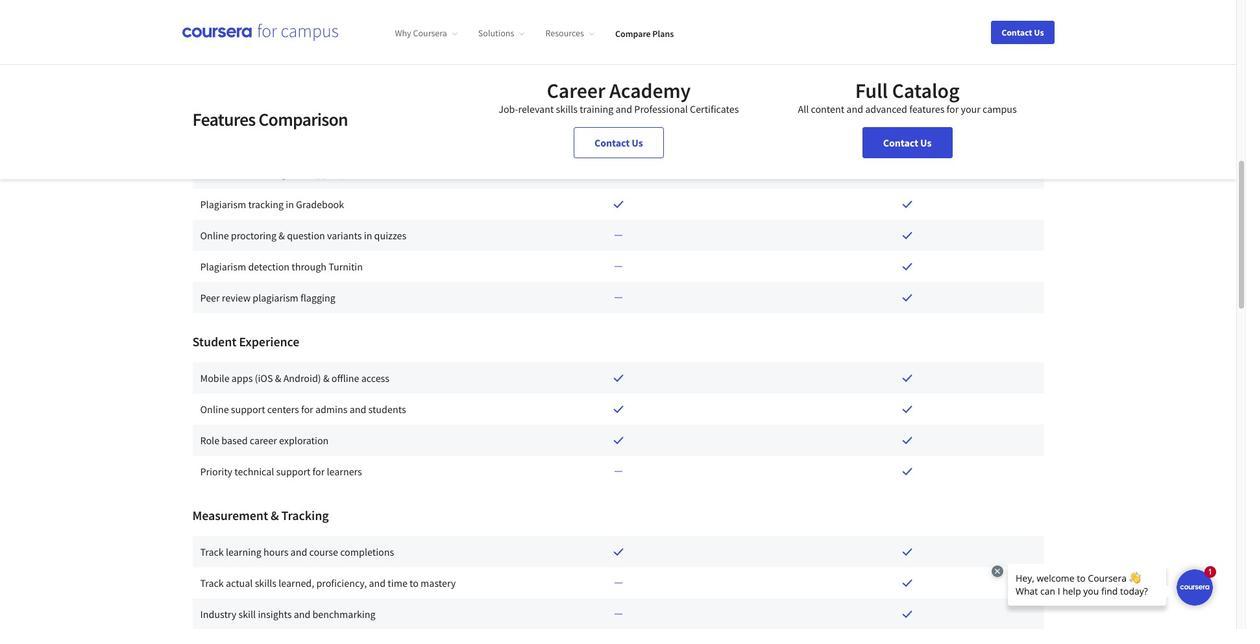 Task type: describe. For each thing, give the bounding box(es) containing it.
learned,
[[279, 577, 314, 590]]

gradebook
[[296, 198, 344, 211]]

1 contact us link from the left
[[574, 127, 664, 158]]

mastery
[[421, 577, 456, 590]]

peer
[[200, 291, 220, 304]]

learners
[[327, 465, 362, 478]]

disable
[[200, 167, 232, 180]]

review
[[222, 291, 251, 304]]

compare plans link
[[615, 27, 674, 39]]

features
[[909, 103, 945, 116]]

plagiarism tracking in gradebook
[[200, 198, 344, 211]]

plagiarism
[[253, 291, 298, 304]]

to for set
[[230, 55, 239, 68]]

certificates
[[690, 103, 739, 116]]

admins
[[315, 403, 348, 416]]

and right insights
[[294, 608, 310, 621]]

why coursera link
[[395, 27, 458, 39]]

insights
[[258, 608, 292, 621]]

for for online support centers for admins and students
[[301, 403, 313, 416]]

career academy job-relevant skills training and professional certificates
[[499, 78, 739, 116]]

and left copy at the top left
[[288, 167, 305, 180]]

& left tracking
[[271, 508, 279, 524]]

coursera for campus image
[[182, 23, 338, 41]]

us for 2nd contact us link from right
[[632, 136, 643, 149]]

1 vertical spatial based
[[222, 434, 248, 447]]

flagging
[[301, 291, 335, 304]]

mobile apps (ios & android) & offline access
[[200, 372, 389, 385]]

and right set
[[256, 55, 273, 68]]

training
[[580, 103, 614, 116]]

catalog
[[892, 78, 960, 104]]

job-
[[242, 24, 259, 37]]

compare plans
[[615, 27, 674, 39]]

& left offline
[[323, 372, 330, 385]]

exploration
[[279, 434, 329, 447]]

priority technical support for learners
[[200, 465, 362, 478]]

detection
[[248, 260, 290, 273]]

quizzes
[[374, 229, 406, 242]]

and inside full catalog all content and advanced features for your campus
[[847, 103, 863, 116]]

industry
[[200, 608, 236, 621]]

academic integrity
[[192, 129, 296, 145]]

online proctoring & question variants in quizzes
[[200, 229, 406, 242]]

disable url sharing and copy of peer reviews
[[200, 167, 396, 180]]

1 vertical spatial support
[[276, 465, 311, 478]]

0 horizontal spatial skills
[[255, 577, 277, 590]]

contact for 2nd contact us link from right
[[595, 136, 630, 149]]

online for online proctoring & question variants in quizzes
[[200, 229, 229, 242]]

proficiency,
[[316, 577, 367, 590]]

2 contact us link from the left
[[862, 127, 953, 158]]

mobile
[[200, 372, 230, 385]]

turnitin
[[329, 260, 363, 273]]

0 vertical spatial in
[[286, 198, 294, 211]]

question
[[287, 229, 325, 242]]

centers
[[267, 403, 299, 416]]

peer
[[341, 167, 360, 180]]

to for job-
[[231, 24, 240, 37]]

offline
[[332, 372, 359, 385]]

us for contact us button at the top right of the page
[[1034, 26, 1044, 38]]

peer review plagiarism flagging
[[200, 291, 335, 304]]

actual
[[226, 577, 253, 590]]

student
[[192, 334, 237, 350]]

features
[[192, 108, 255, 131]]

solutions link
[[478, 27, 525, 39]]

plagiarism for plagiarism tracking in gradebook
[[200, 198, 246, 211]]

1 horizontal spatial contact us
[[883, 136, 932, 149]]

ability to set and configure skill goals
[[200, 55, 360, 68]]

android)
[[283, 372, 321, 385]]

through
[[292, 260, 326, 273]]

career
[[547, 78, 605, 104]]

resources link
[[545, 27, 594, 39]]

set
[[241, 55, 254, 68]]

tracking
[[281, 508, 329, 524]]

0 horizontal spatial skill
[[239, 608, 256, 621]]

1 vertical spatial in
[[364, 229, 372, 242]]

1 horizontal spatial skill
[[318, 55, 335, 68]]

apps
[[232, 372, 253, 385]]

url
[[234, 167, 252, 180]]

relevant
[[518, 103, 554, 116]]

coursera
[[413, 27, 447, 39]]

tracking
[[248, 198, 284, 211]]

professional
[[634, 103, 688, 116]]

role based career exploration
[[200, 434, 329, 447]]

for for priority technical support for learners
[[313, 465, 325, 478]]

compare
[[615, 27, 651, 39]]

0 vertical spatial learning
[[287, 24, 323, 37]]

track actual skills learned, proficiency, and time to mastery
[[200, 577, 456, 590]]

plagiarism detection through turnitin
[[200, 260, 363, 273]]

goals
[[337, 55, 360, 68]]

student experience
[[192, 334, 299, 350]]

online support centers for admins and students
[[200, 403, 406, 416]]

academic
[[192, 129, 246, 145]]

experience
[[239, 334, 299, 350]]



Task type: vqa. For each thing, say whether or not it's contained in the screenshot.
"Science"
no



Task type: locate. For each thing, give the bounding box(es) containing it.
copy
[[307, 167, 328, 180]]

integrity
[[249, 129, 296, 145]]

2 horizontal spatial us
[[1034, 26, 1044, 38]]

1 horizontal spatial support
[[276, 465, 311, 478]]

0 vertical spatial support
[[231, 403, 265, 416]]

configure
[[275, 55, 316, 68]]

contact us link down features
[[862, 127, 953, 158]]

1 horizontal spatial skills
[[556, 103, 578, 116]]

learning up actual
[[226, 546, 262, 559]]

in
[[286, 198, 294, 211], [364, 229, 372, 242]]

0 horizontal spatial contact us link
[[574, 127, 664, 158]]

academy
[[610, 78, 691, 104]]

and right content
[[847, 103, 863, 116]]

contact us inside button
[[1002, 26, 1044, 38]]

contact
[[1002, 26, 1032, 38], [595, 136, 630, 149], [883, 136, 918, 149]]

completions
[[340, 546, 394, 559]]

track left actual
[[200, 577, 224, 590]]

us inside button
[[1034, 26, 1044, 38]]

us
[[1034, 26, 1044, 38], [632, 136, 643, 149], [920, 136, 932, 149]]

technical
[[235, 465, 274, 478]]

industry skill insights and benchmarking
[[200, 608, 376, 621]]

0 horizontal spatial contact us
[[595, 136, 643, 149]]

full catalog all content and advanced features for your campus
[[798, 78, 1017, 116]]

all
[[798, 103, 809, 116]]

2 online from the top
[[200, 403, 229, 416]]

track
[[200, 546, 224, 559], [200, 577, 224, 590]]

0 vertical spatial skill
[[318, 55, 335, 68]]

to
[[231, 24, 240, 37], [230, 55, 239, 68], [410, 577, 419, 590]]

and right the hours
[[291, 546, 307, 559]]

0 horizontal spatial contact
[[595, 136, 630, 149]]

1 vertical spatial skills
[[255, 577, 277, 590]]

plagiarism up review
[[200, 260, 246, 273]]

1 vertical spatial learning
[[226, 546, 262, 559]]

0 vertical spatial track
[[200, 546, 224, 559]]

to left set
[[230, 55, 239, 68]]

in right tracking
[[286, 198, 294, 211]]

1 horizontal spatial us
[[920, 136, 932, 149]]

skills left training at the top
[[556, 103, 578, 116]]

track for track learning hours and course completions
[[200, 546, 224, 559]]

contact inside contact us button
[[1002, 26, 1032, 38]]

skill left insights
[[239, 608, 256, 621]]

based
[[259, 24, 285, 37], [222, 434, 248, 447]]

1 vertical spatial for
[[301, 403, 313, 416]]

track learning hours and course completions
[[200, 546, 394, 559]]

2 vertical spatial for
[[313, 465, 325, 478]]

of
[[330, 167, 339, 180]]

0 horizontal spatial based
[[222, 434, 248, 447]]

skills inside career academy job-relevant skills training and professional certificates
[[556, 103, 578, 116]]

contact us
[[1002, 26, 1044, 38], [595, 136, 643, 149], [883, 136, 932, 149]]

why
[[395, 27, 411, 39]]

for left your
[[947, 103, 959, 116]]

1 vertical spatial track
[[200, 577, 224, 590]]

(ios
[[255, 372, 273, 385]]

access to job-based learning programs
[[200, 24, 367, 37]]

your
[[961, 103, 981, 116]]

1 vertical spatial plagiarism
[[200, 260, 246, 273]]

&
[[279, 229, 285, 242], [275, 372, 281, 385], [323, 372, 330, 385], [271, 508, 279, 524]]

for right centers
[[301, 403, 313, 416]]

0 vertical spatial plagiarism
[[200, 198, 246, 211]]

2 vertical spatial to
[[410, 577, 419, 590]]

1 vertical spatial skill
[[239, 608, 256, 621]]

2 horizontal spatial contact
[[1002, 26, 1032, 38]]

1 track from the top
[[200, 546, 224, 559]]

support down apps
[[231, 403, 265, 416]]

benchmarking
[[313, 608, 376, 621]]

access
[[200, 24, 229, 37]]

track down 'measurement'
[[200, 546, 224, 559]]

sharing
[[254, 167, 286, 180]]

1 horizontal spatial based
[[259, 24, 285, 37]]

measurement
[[192, 508, 268, 524]]

us for first contact us link from the right
[[920, 136, 932, 149]]

plagiarism down disable
[[200, 198, 246, 211]]

and inside career academy job-relevant skills training and professional certificates
[[616, 103, 632, 116]]

1 horizontal spatial learning
[[287, 24, 323, 37]]

track for track actual skills learned, proficiency, and time to mastery
[[200, 577, 224, 590]]

1 horizontal spatial contact
[[883, 136, 918, 149]]

learning
[[287, 24, 323, 37], [226, 546, 262, 559]]

course
[[309, 546, 338, 559]]

content
[[811, 103, 845, 116]]

features comparison
[[192, 108, 348, 131]]

access
[[361, 372, 389, 385]]

& left question at the left top of the page
[[279, 229, 285, 242]]

1 plagiarism from the top
[[200, 198, 246, 211]]

skill left goals
[[318, 55, 335, 68]]

contact for contact us button at the top right of the page
[[1002, 26, 1032, 38]]

why coursera
[[395, 27, 447, 39]]

0 vertical spatial skills
[[556, 103, 578, 116]]

time
[[388, 577, 408, 590]]

skills
[[556, 103, 578, 116], [255, 577, 277, 590]]

advanced
[[865, 103, 907, 116]]

to right time
[[410, 577, 419, 590]]

online left 'proctoring'
[[200, 229, 229, 242]]

support down exploration
[[276, 465, 311, 478]]

contact us link
[[574, 127, 664, 158], [862, 127, 953, 158]]

based right role
[[222, 434, 248, 447]]

learning up configure
[[287, 24, 323, 37]]

for
[[947, 103, 959, 116], [301, 403, 313, 416], [313, 465, 325, 478]]

1 horizontal spatial in
[[364, 229, 372, 242]]

full
[[855, 78, 888, 104]]

to left job-
[[231, 24, 240, 37]]

0 vertical spatial for
[[947, 103, 959, 116]]

career
[[250, 434, 277, 447]]

priority
[[200, 465, 232, 478]]

and right admins
[[350, 403, 366, 416]]

online for online support centers for admins and students
[[200, 403, 229, 416]]

2 track from the top
[[200, 577, 224, 590]]

1 vertical spatial online
[[200, 403, 229, 416]]

skills right actual
[[255, 577, 277, 590]]

hours
[[264, 546, 288, 559]]

contact us button
[[991, 20, 1054, 44]]

contact us link down training at the top
[[574, 127, 664, 158]]

job-
[[499, 103, 518, 116]]

reviews
[[363, 167, 396, 180]]

0 vertical spatial to
[[231, 24, 240, 37]]

ability
[[200, 55, 228, 68]]

0 horizontal spatial support
[[231, 403, 265, 416]]

measurement & tracking
[[192, 508, 329, 524]]

1 online from the top
[[200, 229, 229, 242]]

0 vertical spatial based
[[259, 24, 285, 37]]

resources
[[545, 27, 584, 39]]

1 vertical spatial to
[[230, 55, 239, 68]]

contact for first contact us link from the right
[[883, 136, 918, 149]]

0 horizontal spatial in
[[286, 198, 294, 211]]

0 horizontal spatial us
[[632, 136, 643, 149]]

students
[[368, 403, 406, 416]]

in left 'quizzes'
[[364, 229, 372, 242]]

proctoring
[[231, 229, 277, 242]]

& right (ios
[[275, 372, 281, 385]]

1 horizontal spatial contact us link
[[862, 127, 953, 158]]

for left learners
[[313, 465, 325, 478]]

2 plagiarism from the top
[[200, 260, 246, 273]]

role
[[200, 434, 219, 447]]

and right training at the top
[[616, 103, 632, 116]]

support
[[231, 403, 265, 416], [276, 465, 311, 478]]

comparison
[[259, 108, 348, 131]]

and left time
[[369, 577, 386, 590]]

and
[[256, 55, 273, 68], [616, 103, 632, 116], [847, 103, 863, 116], [288, 167, 305, 180], [350, 403, 366, 416], [291, 546, 307, 559], [369, 577, 386, 590], [294, 608, 310, 621]]

0 vertical spatial online
[[200, 229, 229, 242]]

2 horizontal spatial contact us
[[1002, 26, 1044, 38]]

plagiarism for plagiarism detection through turnitin
[[200, 260, 246, 273]]

solutions
[[478, 27, 514, 39]]

0 horizontal spatial learning
[[226, 546, 262, 559]]

variants
[[327, 229, 362, 242]]

for inside full catalog all content and advanced features for your campus
[[947, 103, 959, 116]]

based up ability to set and configure skill goals
[[259, 24, 285, 37]]

plans
[[653, 27, 674, 39]]

online down 'mobile' at the bottom left
[[200, 403, 229, 416]]



